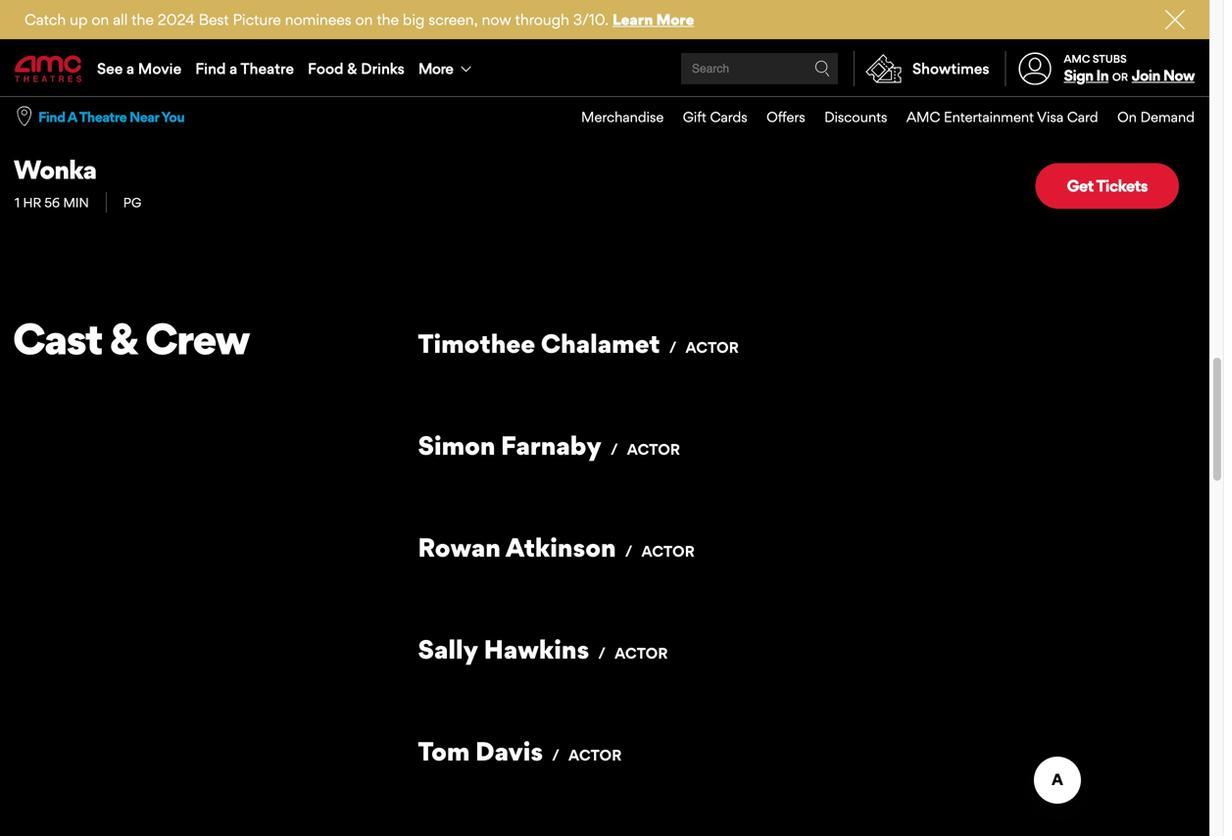 Task type: describe. For each thing, give the bounding box(es) containing it.
offers link
[[748, 97, 806, 137]]

nominees
[[285, 10, 352, 28]]

wonka
[[14, 154, 96, 185]]

near
[[130, 109, 159, 126]]

sign in button
[[1065, 66, 1109, 84]]

catch up on all the 2024 best picture nominees on the big screen, now through 3/10. learn more
[[25, 10, 695, 28]]

rotten tomatoes certified fresh image
[[418, 50, 457, 89]]

join
[[1133, 66, 1161, 84]]

davis
[[476, 736, 543, 768]]

now
[[482, 10, 512, 28]]

amc for visa
[[907, 108, 941, 126]]

through
[[515, 10, 570, 28]]

2024
[[158, 10, 195, 28]]

1
[[15, 195, 20, 210]]

see
[[97, 59, 123, 77]]

amc entertainment visa card
[[907, 108, 1099, 126]]

discounts link
[[806, 97, 888, 137]]

cards
[[711, 108, 748, 126]]

2 on from the left
[[356, 10, 373, 28]]

or
[[1113, 71, 1129, 84]]

rowan atkinson
[[418, 532, 616, 564]]

pg
[[123, 195, 141, 210]]

menu containing more
[[0, 41, 1210, 96]]

rowan
[[418, 532, 501, 564]]

on
[[1118, 108, 1138, 126]]

tom davis
[[418, 736, 543, 768]]

theatre for a
[[79, 109, 127, 126]]

timothee
[[418, 328, 536, 360]]

on demand link
[[1099, 97, 1196, 137]]

showtimes image
[[855, 51, 913, 86]]

sign in or join amc stubs element
[[1006, 41, 1196, 96]]

cast
[[13, 313, 102, 365]]

atkinson
[[506, 532, 616, 564]]

find a theatre near you button
[[38, 108, 185, 127]]

91%
[[746, 51, 795, 82]]

timothee chalamet
[[418, 328, 661, 360]]

a
[[68, 109, 77, 126]]

get tickets
[[1068, 176, 1148, 195]]

cookie consent banner dialog
[[0, 762, 1210, 837]]

theatre for a
[[241, 59, 294, 77]]

tomatometer
[[477, 84, 569, 102]]

& for food
[[347, 59, 357, 77]]

see a movie link
[[90, 41, 188, 96]]

amc for sign
[[1065, 52, 1091, 65]]

1 horizontal spatial more
[[657, 10, 695, 28]]

sally hawkins
[[418, 634, 590, 666]]

cast & crew
[[13, 313, 249, 365]]

actor for timothee chalamet
[[686, 338, 739, 357]]

a for movie
[[127, 59, 134, 77]]

get
[[1068, 176, 1094, 195]]

up
[[70, 10, 88, 28]]

1 on from the left
[[92, 10, 109, 28]]

min
[[63, 195, 89, 210]]

more inside button
[[419, 59, 453, 77]]

1 hr 56 min
[[15, 195, 89, 210]]

gift cards
[[683, 108, 748, 126]]

1 the from the left
[[132, 10, 154, 28]]

in
[[1097, 66, 1109, 84]]

stubs
[[1093, 52, 1128, 65]]

simon
[[418, 430, 496, 462]]

& for cast
[[110, 313, 138, 365]]

2 the from the left
[[377, 10, 399, 28]]

screen,
[[429, 10, 478, 28]]

food & drinks
[[308, 59, 405, 77]]

find a theatre near you
[[38, 109, 185, 126]]

picture
[[233, 10, 281, 28]]

rotten tomatoes image
[[687, 50, 726, 89]]

actor for tom davis
[[569, 746, 622, 765]]

catch
[[25, 10, 66, 28]]

find a theatre link
[[188, 41, 301, 96]]

3/10.
[[574, 10, 609, 28]]

user profile image
[[1008, 52, 1063, 85]]

join now button
[[1133, 66, 1196, 84]]

simon farnaby
[[418, 430, 602, 462]]

on demand
[[1118, 108, 1196, 126]]



Task type: locate. For each thing, give the bounding box(es) containing it.
1 vertical spatial more
[[419, 59, 453, 77]]

movie
[[138, 59, 182, 77]]

search the AMC website text field
[[690, 61, 815, 76]]

more button
[[412, 41, 483, 96]]

farnaby
[[501, 430, 602, 462]]

1 vertical spatial amc
[[907, 108, 941, 126]]

menu containing merchandise
[[563, 97, 1196, 137]]

56
[[45, 195, 60, 210]]

0 horizontal spatial theatre
[[79, 109, 127, 126]]

1 horizontal spatial &
[[347, 59, 357, 77]]

find inside find a theatre link
[[195, 59, 226, 77]]

1 vertical spatial theatre
[[79, 109, 127, 126]]

discounts
[[825, 108, 888, 126]]

actor
[[686, 338, 739, 357], [627, 440, 681, 459], [642, 542, 695, 561], [615, 644, 668, 663], [569, 746, 622, 765]]

more
[[657, 10, 695, 28], [419, 59, 453, 77]]

gift cards link
[[664, 97, 748, 137]]

find down "best"
[[195, 59, 226, 77]]

0 horizontal spatial more
[[419, 59, 453, 77]]

amc stubs sign in or join now
[[1065, 52, 1196, 84]]

on left all at left top
[[92, 10, 109, 28]]

amc inside amc stubs sign in or join now
[[1065, 52, 1091, 65]]

1 horizontal spatial on
[[356, 10, 373, 28]]

find for find a theatre
[[195, 59, 226, 77]]

showtimes link
[[854, 51, 990, 86]]

a down picture
[[230, 59, 238, 77]]

card
[[1068, 108, 1099, 126]]

1 horizontal spatial the
[[377, 10, 399, 28]]

tomatometer link
[[418, 50, 658, 103]]

amc up the sign
[[1065, 52, 1091, 65]]

learn
[[613, 10, 653, 28]]

theatre right a
[[79, 109, 127, 126]]

chalamet
[[541, 328, 661, 360]]

menu up merchandise link
[[0, 41, 1210, 96]]

tom
[[418, 736, 470, 768]]

0 horizontal spatial the
[[132, 10, 154, 28]]

& inside menu
[[347, 59, 357, 77]]

amc logo image
[[15, 55, 83, 82], [15, 55, 83, 82]]

& right cast
[[110, 313, 138, 365]]

best
[[199, 10, 229, 28]]

0 vertical spatial menu
[[0, 41, 1210, 96]]

a
[[127, 59, 134, 77], [230, 59, 238, 77]]

you
[[161, 109, 185, 126]]

0 vertical spatial &
[[347, 59, 357, 77]]

menu
[[0, 41, 1210, 96], [563, 97, 1196, 137]]

food
[[308, 59, 344, 77]]

91% audience score
[[746, 51, 855, 102]]

see a movie
[[97, 59, 182, 77]]

actor for sally hawkins
[[615, 644, 668, 663]]

amc
[[1065, 52, 1091, 65], [907, 108, 941, 126]]

&
[[347, 59, 357, 77], [110, 313, 138, 365]]

gift
[[683, 108, 707, 126]]

score
[[816, 84, 855, 102]]

0 horizontal spatial amc
[[907, 108, 941, 126]]

entertainment
[[944, 108, 1035, 126]]

the
[[132, 10, 154, 28], [377, 10, 399, 28]]

more right learn
[[657, 10, 695, 28]]

0 horizontal spatial a
[[127, 59, 134, 77]]

more down screen,
[[419, 59, 453, 77]]

theatre inside button
[[79, 109, 127, 126]]

menu down showtimes image
[[563, 97, 1196, 137]]

drinks
[[361, 59, 405, 77]]

find for find a theatre near you
[[38, 109, 65, 126]]

0 horizontal spatial &
[[110, 313, 138, 365]]

the right all at left top
[[132, 10, 154, 28]]

find inside find a theatre near you button
[[38, 109, 65, 126]]

0 vertical spatial more
[[657, 10, 695, 28]]

1 horizontal spatial theatre
[[241, 59, 294, 77]]

food & drinks link
[[301, 41, 412, 96]]

submit search icon image
[[815, 61, 831, 77]]

1 horizontal spatial amc
[[1065, 52, 1091, 65]]

demand
[[1141, 108, 1196, 126]]

0 horizontal spatial on
[[92, 10, 109, 28]]

1 horizontal spatial find
[[195, 59, 226, 77]]

theatre
[[241, 59, 294, 77], [79, 109, 127, 126]]

audience
[[746, 84, 812, 102]]

1 horizontal spatial a
[[230, 59, 238, 77]]

amc entertainment visa card link
[[888, 97, 1099, 137]]

sally
[[418, 634, 479, 666]]

0 vertical spatial find
[[195, 59, 226, 77]]

showtimes
[[913, 59, 990, 77]]

visa
[[1038, 108, 1064, 126]]

& right food
[[347, 59, 357, 77]]

hawkins
[[484, 634, 590, 666]]

reviews
[[13, 48, 171, 100]]

tickets
[[1097, 176, 1148, 195]]

theatre down picture
[[241, 59, 294, 77]]

0 horizontal spatial find
[[38, 109, 65, 126]]

2 a from the left
[[230, 59, 238, 77]]

actor for rowan atkinson
[[642, 542, 695, 561]]

learn more link
[[613, 10, 695, 28]]

merchandise
[[582, 108, 664, 126]]

actor for simon farnaby
[[627, 440, 681, 459]]

all
[[113, 10, 128, 28]]

0 vertical spatial amc
[[1065, 52, 1091, 65]]

now
[[1164, 66, 1196, 84]]

0 vertical spatial theatre
[[241, 59, 294, 77]]

find left a
[[38, 109, 65, 126]]

a right see
[[127, 59, 134, 77]]

offers
[[767, 108, 806, 126]]

hr
[[23, 195, 41, 210]]

find a theatre
[[195, 59, 294, 77]]

1 a from the left
[[127, 59, 134, 77]]

1 vertical spatial &
[[110, 313, 138, 365]]

crew
[[145, 313, 249, 365]]

a for theatre
[[230, 59, 238, 77]]

big
[[403, 10, 425, 28]]

sign
[[1065, 66, 1094, 84]]

find
[[195, 59, 226, 77], [38, 109, 65, 126]]

1 vertical spatial menu
[[563, 97, 1196, 137]]

merchandise link
[[563, 97, 664, 137]]

1 vertical spatial find
[[38, 109, 65, 126]]

amc down showtimes link
[[907, 108, 941, 126]]

amc inside "link"
[[907, 108, 941, 126]]

get tickets link
[[1036, 163, 1180, 209]]

the left big in the left of the page
[[377, 10, 399, 28]]

on right nominees in the top left of the page
[[356, 10, 373, 28]]



Task type: vqa. For each thing, say whether or not it's contained in the screenshot.
bottommost 'now'
no



